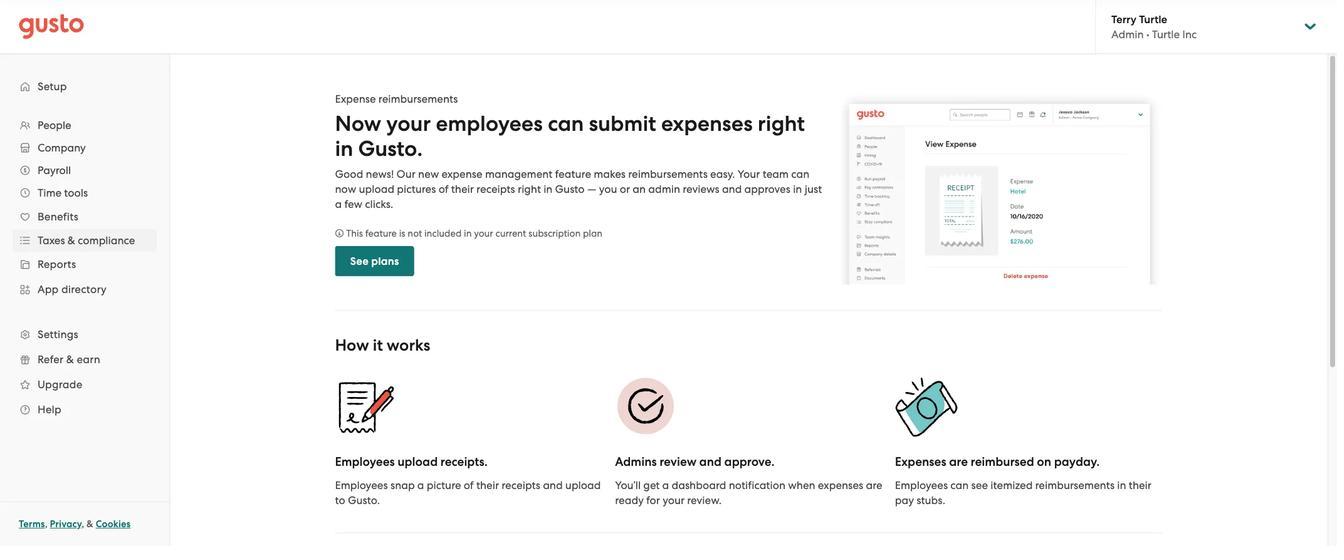Task type: locate. For each thing, give the bounding box(es) containing it.
turtle
[[1140, 13, 1168, 26], [1153, 28, 1181, 41]]

upload up snap
[[398, 455, 438, 469]]

upload
[[359, 183, 395, 196], [398, 455, 438, 469], [566, 479, 601, 492]]

2 horizontal spatial their
[[1130, 479, 1152, 492]]

settings
[[38, 329, 78, 341]]

gusto. for to
[[348, 495, 380, 507]]

of down new
[[439, 183, 449, 196]]

employees inside 'employees can see itemized reimbursements in their pay stubs.'
[[896, 479, 948, 492]]

1 vertical spatial gusto.
[[348, 495, 380, 507]]

1 horizontal spatial of
[[464, 479, 474, 492]]

are
[[950, 455, 968, 469], [866, 479, 883, 492]]

a right snap
[[418, 479, 424, 492]]

taxes
[[38, 235, 65, 247]]

0 horizontal spatial reimbursements
[[379, 93, 458, 105]]

a for admins review and approve.
[[663, 479, 669, 492]]

1 horizontal spatial feature
[[555, 168, 592, 181]]

1 vertical spatial your
[[474, 228, 493, 239]]

1 horizontal spatial expenses
[[818, 479, 864, 492]]

their inside 'employees can see itemized reimbursements in their pay stubs.'
[[1130, 479, 1152, 492]]

employees up snap
[[335, 455, 395, 469]]

of down receipts. in the bottom left of the page
[[464, 479, 474, 492]]

1 vertical spatial of
[[464, 479, 474, 492]]

2 vertical spatial upload
[[566, 479, 601, 492]]

upgrade link
[[13, 374, 157, 396]]

,
[[45, 519, 48, 531], [82, 519, 84, 531]]

expenses
[[896, 455, 947, 469]]

a inside the employees snap a picture of their receipts and upload to gusto.
[[418, 479, 424, 492]]

0 horizontal spatial upload
[[359, 183, 395, 196]]

& right taxes
[[68, 235, 75, 247]]

how it works
[[335, 336, 431, 355]]

expenses inside expense reimbursements now your employees can submit expenses right in gusto. good news! our new expense management feature makes reimbursements easy. your team can now upload pictures of their receipts right in gusto — you or an admin reviews and approves in just a few clicks.
[[662, 111, 753, 137]]

, left cookies
[[82, 519, 84, 531]]

admin
[[649, 183, 681, 196]]

1 vertical spatial right
[[518, 183, 541, 196]]

see plans
[[350, 255, 399, 268]]

your inside 'you'll get a dashboard notification when expenses are ready for your review.'
[[663, 495, 685, 507]]

notification
[[729, 479, 786, 492]]

1 vertical spatial expenses
[[818, 479, 864, 492]]

1 horizontal spatial reimbursements
[[629, 168, 708, 181]]

gusto. inside expense reimbursements now your employees can submit expenses right in gusto. good news! our new expense management feature makes reimbursements easy. your team can now upload pictures of their receipts right in gusto — you or an admin reviews and approves in just a few clicks.
[[358, 136, 423, 162]]

feature left is
[[365, 228, 397, 239]]

receipts inside the employees snap a picture of their receipts and upload to gusto.
[[502, 479, 541, 492]]

0 vertical spatial your
[[387, 111, 431, 137]]

when
[[789, 479, 816, 492]]

gusto navigation element
[[0, 54, 169, 443]]

1 horizontal spatial their
[[477, 479, 499, 492]]

0 vertical spatial upload
[[359, 183, 395, 196]]

0 vertical spatial and
[[723, 183, 742, 196]]

2 horizontal spatial your
[[663, 495, 685, 507]]

help
[[38, 404, 61, 416]]

to
[[335, 495, 345, 507]]

your
[[387, 111, 431, 137], [474, 228, 493, 239], [663, 495, 685, 507]]

a right the get
[[663, 479, 669, 492]]

privacy link
[[50, 519, 82, 531]]

1 vertical spatial and
[[700, 455, 722, 469]]

their inside expense reimbursements now your employees can submit expenses right in gusto. good news! our new expense management feature makes reimbursements easy. your team can now upload pictures of their receipts right in gusto — you or an admin reviews and approves in just a few clicks.
[[451, 183, 474, 196]]

expenses right when
[[818, 479, 864, 492]]

taxes & compliance button
[[13, 230, 157, 252]]

payday.
[[1055, 455, 1100, 469]]

1 vertical spatial &
[[66, 354, 74, 366]]

0 vertical spatial expenses
[[662, 111, 753, 137]]

employees
[[436, 111, 543, 137]]

review
[[660, 455, 697, 469]]

approves
[[745, 183, 791, 196]]

2 , from the left
[[82, 519, 84, 531]]

1 horizontal spatial ,
[[82, 519, 84, 531]]

0 vertical spatial of
[[439, 183, 449, 196]]

few
[[345, 198, 363, 211]]

1 vertical spatial can
[[792, 168, 810, 181]]

ready
[[615, 495, 644, 507]]

2 vertical spatial reimbursements
[[1036, 479, 1115, 492]]

reimbursed
[[971, 455, 1035, 469]]

0 horizontal spatial your
[[387, 111, 431, 137]]

—
[[588, 183, 597, 196]]

earn
[[77, 354, 100, 366]]

•
[[1147, 28, 1150, 41]]

1 vertical spatial upload
[[398, 455, 438, 469]]

gusto. inside the employees snap a picture of their receipts and upload to gusto.
[[348, 495, 380, 507]]

2 vertical spatial and
[[543, 479, 563, 492]]

inc
[[1183, 28, 1198, 41]]

2 vertical spatial your
[[663, 495, 685, 507]]

can
[[548, 111, 584, 137], [792, 168, 810, 181], [951, 479, 969, 492]]

on
[[1038, 455, 1052, 469]]

0 horizontal spatial feature
[[365, 228, 397, 239]]

company
[[38, 142, 86, 154]]

feature inside expense reimbursements now your employees can submit expenses right in gusto. good news! our new expense management feature makes reimbursements easy. your team can now upload pictures of their receipts right in gusto — you or an admin reviews and approves in just a few clicks.
[[555, 168, 592, 181]]

&
[[68, 235, 75, 247], [66, 354, 74, 366], [87, 519, 93, 531]]

and
[[723, 183, 742, 196], [700, 455, 722, 469], [543, 479, 563, 492]]

stubs.
[[917, 495, 946, 507]]

list
[[0, 114, 169, 423]]

feature
[[555, 168, 592, 181], [365, 228, 397, 239]]

0 horizontal spatial ,
[[45, 519, 48, 531]]

2 horizontal spatial upload
[[566, 479, 601, 492]]

your right the for
[[663, 495, 685, 507]]

0 horizontal spatial expenses
[[662, 111, 753, 137]]

gusto. up the news!
[[358, 136, 423, 162]]

& inside dropdown button
[[68, 235, 75, 247]]

2 horizontal spatial reimbursements
[[1036, 479, 1115, 492]]

0 vertical spatial feature
[[555, 168, 592, 181]]

0 horizontal spatial their
[[451, 183, 474, 196]]

0 vertical spatial right
[[758, 111, 805, 137]]

0 vertical spatial &
[[68, 235, 75, 247]]

0 vertical spatial turtle
[[1140, 13, 1168, 26]]

right up team
[[758, 111, 805, 137]]

setup
[[38, 80, 67, 93]]

0 horizontal spatial are
[[866, 479, 883, 492]]

turtle right '•'
[[1153, 28, 1181, 41]]

& left cookies
[[87, 519, 93, 531]]

employees up stubs. at the right of page
[[896, 479, 948, 492]]

time tools button
[[13, 182, 157, 204]]

makes
[[594, 168, 626, 181]]

reimbursements
[[379, 93, 458, 105], [629, 168, 708, 181], [1036, 479, 1115, 492]]

new
[[418, 168, 439, 181]]

0 vertical spatial gusto.
[[358, 136, 423, 162]]

can inside 'employees can see itemized reimbursements in their pay stubs.'
[[951, 479, 969, 492]]

0 vertical spatial receipts
[[477, 183, 515, 196]]

1 vertical spatial receipts
[[502, 479, 541, 492]]

an
[[633, 183, 646, 196]]

can up just
[[792, 168, 810, 181]]

& for earn
[[66, 354, 74, 366]]

expenses
[[662, 111, 753, 137], [818, 479, 864, 492]]

, left the privacy link
[[45, 519, 48, 531]]

turtle up '•'
[[1140, 13, 1168, 26]]

dollar bill illustration image
[[896, 376, 958, 439]]

company button
[[13, 137, 157, 159]]

app
[[38, 284, 59, 296]]

directory
[[61, 284, 107, 296]]

1 horizontal spatial can
[[792, 168, 810, 181]]

in
[[335, 136, 353, 162], [544, 183, 553, 196], [794, 183, 803, 196], [464, 228, 472, 239], [1118, 479, 1127, 492]]

expenses are reimbursed on payday.
[[896, 455, 1100, 469]]

0 vertical spatial can
[[548, 111, 584, 137]]

0 horizontal spatial a
[[335, 198, 342, 211]]

works
[[387, 336, 431, 355]]

can left the submit
[[548, 111, 584, 137]]

0 vertical spatial are
[[950, 455, 968, 469]]

right down management
[[518, 183, 541, 196]]

1 horizontal spatial a
[[418, 479, 424, 492]]

0 vertical spatial reimbursements
[[379, 93, 458, 105]]

2 vertical spatial can
[[951, 479, 969, 492]]

now
[[335, 111, 381, 137]]

expenses up the easy.
[[662, 111, 753, 137]]

payroll
[[38, 164, 71, 177]]

plans
[[372, 255, 399, 268]]

gusto. right to on the left bottom of the page
[[348, 495, 380, 507]]

your left current at the left of the page
[[474, 228, 493, 239]]

people
[[38, 119, 71, 132]]

1 vertical spatial are
[[866, 479, 883, 492]]

1 horizontal spatial are
[[950, 455, 968, 469]]

2 horizontal spatial a
[[663, 479, 669, 492]]

their
[[451, 183, 474, 196], [477, 479, 499, 492], [1130, 479, 1152, 492]]

2 horizontal spatial can
[[951, 479, 969, 492]]

and inside the employees snap a picture of their receipts and upload to gusto.
[[543, 479, 563, 492]]

receipt illustration image
[[335, 376, 398, 439]]

time tools
[[38, 187, 88, 199]]

employees up to on the left bottom of the page
[[335, 479, 388, 492]]

0 horizontal spatial of
[[439, 183, 449, 196]]

time
[[38, 187, 62, 199]]

a inside 'you'll get a dashboard notification when expenses are ready for your review.'
[[663, 479, 669, 492]]

you
[[599, 183, 617, 196]]

expense reimbursements now your employees can submit expenses right in gusto. good news! our new expense management feature makes reimbursements easy. your team can now upload pictures of their receipts right in gusto — you or an admin reviews and approves in just a few clicks.
[[335, 93, 822, 211]]

& left earn
[[66, 354, 74, 366]]

cookies
[[96, 519, 131, 531]]

a
[[335, 198, 342, 211], [418, 479, 424, 492], [663, 479, 669, 492]]

a left few
[[335, 198, 342, 211]]

tools
[[64, 187, 88, 199]]

upload left 'you'll' at the bottom left of page
[[566, 479, 601, 492]]

pay
[[896, 495, 915, 507]]

upload up clicks.
[[359, 183, 395, 196]]

can left see
[[951, 479, 969, 492]]

a for employees upload receipts.
[[418, 479, 424, 492]]

feature up gusto
[[555, 168, 592, 181]]

upgrade
[[38, 379, 82, 391]]

your up our
[[387, 111, 431, 137]]

receipts
[[477, 183, 515, 196], [502, 479, 541, 492]]

employees inside the employees snap a picture of their receipts and upload to gusto.
[[335, 479, 388, 492]]

refer & earn
[[38, 354, 100, 366]]



Task type: vqa. For each thing, say whether or not it's contained in the screenshot.
more
no



Task type: describe. For each thing, give the bounding box(es) containing it.
1 , from the left
[[45, 519, 48, 531]]

now
[[335, 183, 356, 196]]

your
[[738, 168, 761, 181]]

plan
[[583, 228, 603, 239]]

benefits link
[[13, 206, 157, 228]]

app directory link
[[13, 278, 157, 301]]

receipts.
[[441, 455, 488, 469]]

employees snap a picture of their receipts and upload to gusto.
[[335, 479, 601, 507]]

gusto
[[555, 183, 585, 196]]

this feature is not included in your current subscription plan
[[344, 228, 603, 239]]

it
[[373, 336, 383, 355]]

employees for employees upload receipts.
[[335, 455, 395, 469]]

1 horizontal spatial right
[[758, 111, 805, 137]]

terry turtle admin • turtle inc
[[1112, 13, 1198, 41]]

review.
[[688, 495, 722, 507]]

reviews
[[683, 183, 720, 196]]

and inside expense reimbursements now your employees can submit expenses right in gusto. good news! our new expense management feature makes reimbursements easy. your team can now upload pictures of their receipts right in gusto — you or an admin reviews and approves in just a few clicks.
[[723, 183, 742, 196]]

included
[[425, 228, 462, 239]]

subscription
[[529, 228, 581, 239]]

cookies button
[[96, 517, 131, 533]]

of inside expense reimbursements now your employees can submit expenses right in gusto. good news! our new expense management feature makes reimbursements easy. your team can now upload pictures of their receipts right in gusto — you or an admin reviews and approves in just a few clicks.
[[439, 183, 449, 196]]

home image
[[19, 14, 84, 39]]

setup link
[[13, 75, 157, 98]]

0 horizontal spatial can
[[548, 111, 584, 137]]

get
[[644, 479, 660, 492]]

checkmark illustration image
[[615, 376, 678, 439]]

0 horizontal spatial right
[[518, 183, 541, 196]]

& for compliance
[[68, 235, 75, 247]]

expense
[[335, 93, 376, 105]]

settings link
[[13, 324, 157, 346]]

you'll get a dashboard notification when expenses are ready for your review.
[[615, 479, 883, 507]]

see
[[972, 479, 989, 492]]

1 vertical spatial feature
[[365, 228, 397, 239]]

compliance
[[78, 235, 135, 247]]

reimbursements inside 'employees can see itemized reimbursements in their pay stubs.'
[[1036, 479, 1115, 492]]

terms link
[[19, 519, 45, 531]]

admin
[[1112, 28, 1144, 41]]

upload inside the employees snap a picture of their receipts and upload to gusto.
[[566, 479, 601, 492]]

1 horizontal spatial upload
[[398, 455, 438, 469]]

picture
[[427, 479, 461, 492]]

this
[[346, 228, 363, 239]]

list containing people
[[0, 114, 169, 423]]

1 horizontal spatial your
[[474, 228, 493, 239]]

2 vertical spatial &
[[87, 519, 93, 531]]

privacy
[[50, 519, 82, 531]]

benefits
[[38, 211, 78, 223]]

people button
[[13, 114, 157, 137]]

news!
[[366, 168, 394, 181]]

good
[[335, 168, 363, 181]]

is
[[399, 228, 406, 239]]

expense
[[442, 168, 483, 181]]

dashboard
[[672, 479, 727, 492]]

in inside 'employees can see itemized reimbursements in their pay stubs.'
[[1118, 479, 1127, 492]]

management
[[485, 168, 553, 181]]

1 vertical spatial reimbursements
[[629, 168, 708, 181]]

your inside expense reimbursements now your employees can submit expenses right in gusto. good news! our new expense management feature makes reimbursements easy. your team can now upload pictures of their receipts right in gusto — you or an admin reviews and approves in just a few clicks.
[[387, 111, 431, 137]]

our
[[397, 168, 416, 181]]

you'll
[[615, 479, 641, 492]]

taxes & compliance
[[38, 235, 135, 247]]

receipts inside expense reimbursements now your employees can submit expenses right in gusto. good news! our new expense management feature makes reimbursements easy. your team can now upload pictures of their receipts right in gusto — you or an admin reviews and approves in just a few clicks.
[[477, 183, 515, 196]]

for
[[647, 495, 660, 507]]

see
[[350, 255, 369, 268]]

expense reimbursement screenshot image
[[837, 92, 1163, 285]]

employees can see itemized reimbursements in their pay stubs.
[[896, 479, 1152, 507]]

how
[[335, 336, 369, 355]]

payroll button
[[13, 159, 157, 182]]

expenses inside 'you'll get a dashboard notification when expenses are ready for your review.'
[[818, 479, 864, 492]]

pictures
[[397, 183, 436, 196]]

employees for employees snap a picture of their receipts and upload to gusto.
[[335, 479, 388, 492]]

reports link
[[13, 253, 157, 276]]

easy.
[[711, 168, 736, 181]]

reports
[[38, 258, 76, 271]]

of inside the employees snap a picture of their receipts and upload to gusto.
[[464, 479, 474, 492]]

snap
[[391, 479, 415, 492]]

admins
[[615, 455, 657, 469]]

employees upload receipts.
[[335, 455, 488, 469]]

upload inside expense reimbursements now your employees can submit expenses right in gusto. good news! our new expense management feature makes reimbursements easy. your team can now upload pictures of their receipts right in gusto — you or an admin reviews and approves in just a few clicks.
[[359, 183, 395, 196]]

refer
[[38, 354, 64, 366]]

or
[[620, 183, 630, 196]]

current
[[496, 228, 527, 239]]

a inside expense reimbursements now your employees can submit expenses right in gusto. good news! our new expense management feature makes reimbursements easy. your team can now upload pictures of their receipts right in gusto — you or an admin reviews and approves in just a few clicks.
[[335, 198, 342, 211]]

team
[[763, 168, 789, 181]]

itemized
[[991, 479, 1033, 492]]

are inside 'you'll get a dashboard notification when expenses are ready for your review.'
[[866, 479, 883, 492]]

their inside the employees snap a picture of their receipts and upload to gusto.
[[477, 479, 499, 492]]

terms , privacy , & cookies
[[19, 519, 131, 531]]

approve.
[[725, 455, 775, 469]]

not
[[408, 228, 422, 239]]

1 vertical spatial turtle
[[1153, 28, 1181, 41]]

gusto. for in
[[358, 136, 423, 162]]

clicks.
[[365, 198, 394, 211]]

help link
[[13, 399, 157, 421]]

submit
[[589, 111, 657, 137]]

employees for employees can see itemized reimbursements in their pay stubs.
[[896, 479, 948, 492]]

just
[[805, 183, 822, 196]]



